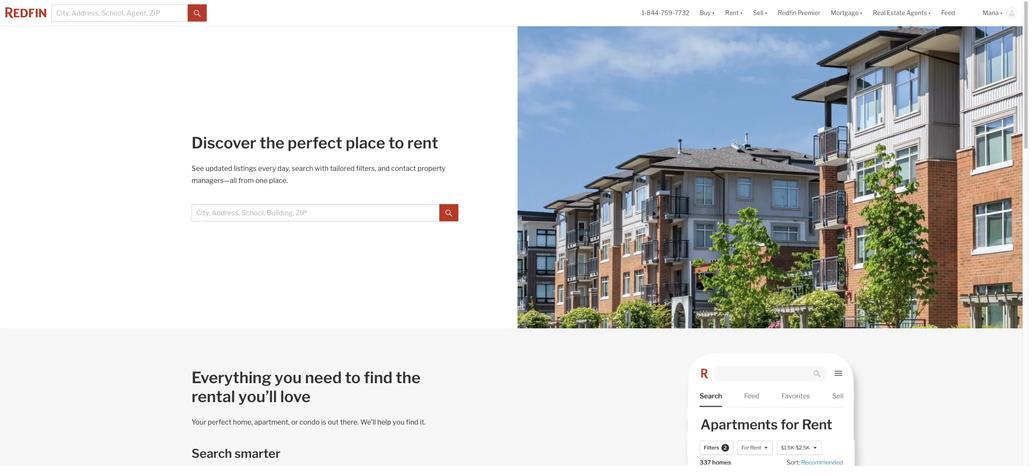 Task type: vqa. For each thing, say whether or not it's contained in the screenshot.
contact
yes



Task type: locate. For each thing, give the bounding box(es) containing it.
▾ right maria
[[1000, 9, 1003, 17]]

day,
[[278, 165, 290, 173]]

0 vertical spatial submit search image
[[194, 10, 201, 17]]

mortgage ▾
[[831, 9, 863, 17]]

0 horizontal spatial you
[[275, 368, 302, 387]]

1 vertical spatial submit search image
[[446, 210, 453, 217]]

4 ▾ from the left
[[860, 9, 863, 17]]

everything you need to find the rental you'll love
[[192, 368, 421, 406]]

1-844-759-7732 link
[[642, 9, 690, 17]]

managers—all
[[192, 177, 237, 185]]

image of phone on redfin app searching for apartments for rent image
[[518, 329, 1023, 466]]

0 vertical spatial to
[[389, 133, 404, 152]]

perfect up with
[[288, 133, 343, 152]]

1 vertical spatial find
[[406, 418, 419, 427]]

0 vertical spatial find
[[364, 368, 393, 387]]

mortgage
[[831, 9, 859, 17]]

0 horizontal spatial find
[[364, 368, 393, 387]]

find
[[364, 368, 393, 387], [406, 418, 419, 427]]

there.
[[340, 418, 359, 427]]

to left rent
[[389, 133, 404, 152]]

0 vertical spatial perfect
[[288, 133, 343, 152]]

mortgage ▾ button
[[831, 0, 863, 26]]

1 vertical spatial the
[[396, 368, 421, 387]]

1 horizontal spatial find
[[406, 418, 419, 427]]

rent ▾
[[726, 9, 743, 17]]

1 ▾ from the left
[[712, 9, 715, 17]]

0 horizontal spatial perfect
[[208, 418, 232, 427]]

tailored
[[330, 165, 355, 173]]

844-
[[647, 9, 661, 17]]

perfect
[[288, 133, 343, 152], [208, 418, 232, 427]]

you inside everything you need to find the rental you'll love
[[275, 368, 302, 387]]

feed
[[942, 9, 956, 17]]

2 ▾ from the left
[[740, 9, 743, 17]]

submit search image
[[194, 10, 201, 17], [446, 210, 453, 217]]

or
[[291, 418, 298, 427]]

submit search image for city, address, school, agent, zip search field
[[194, 10, 201, 17]]

discover
[[192, 133, 256, 152]]

1 horizontal spatial submit search image
[[446, 210, 453, 217]]

▾ right the agents
[[929, 9, 931, 17]]

estate
[[887, 9, 906, 17]]

0 horizontal spatial to
[[345, 368, 361, 387]]

search
[[192, 447, 232, 461]]

1 vertical spatial to
[[345, 368, 361, 387]]

we'll
[[361, 418, 376, 427]]

buy ▾ button
[[700, 0, 715, 26]]

discover the perfect place to rent
[[192, 133, 438, 152]]

apartment,
[[254, 418, 290, 427]]

0 vertical spatial you
[[275, 368, 302, 387]]

an apartment complex on a bright sunny day image
[[518, 26, 1023, 329]]

maria
[[983, 9, 999, 17]]

smarter
[[235, 447, 281, 461]]

one
[[256, 177, 268, 185]]

place
[[346, 133, 385, 152]]

0 vertical spatial the
[[260, 133, 285, 152]]

1 horizontal spatial to
[[389, 133, 404, 152]]

3 ▾ from the left
[[765, 9, 768, 17]]

sell ▾ button
[[754, 0, 768, 26]]

see updated listings every day, search with tailored filters, and contact property managers—all from one place.
[[192, 165, 446, 185]]

maria ▾
[[983, 9, 1003, 17]]

updated
[[206, 165, 232, 173]]

▾
[[712, 9, 715, 17], [740, 9, 743, 17], [765, 9, 768, 17], [860, 9, 863, 17], [929, 9, 931, 17], [1000, 9, 1003, 17]]

from
[[238, 177, 254, 185]]

▾ right rent
[[740, 9, 743, 17]]

1 vertical spatial perfect
[[208, 418, 232, 427]]

you'll
[[238, 387, 277, 406]]

you right help
[[393, 418, 405, 427]]

sell
[[754, 9, 764, 17]]

perfect right your
[[208, 418, 232, 427]]

▾ for buy ▾
[[712, 9, 715, 17]]

you
[[275, 368, 302, 387], [393, 418, 405, 427]]

▾ for sell ▾
[[765, 9, 768, 17]]

to right the need
[[345, 368, 361, 387]]

0 horizontal spatial submit search image
[[194, 10, 201, 17]]

▾ right mortgage
[[860, 9, 863, 17]]

submit search image for city, address, school, building, zip search field
[[446, 210, 453, 217]]

6 ▾ from the left
[[1000, 9, 1003, 17]]

love
[[280, 387, 311, 406]]

the
[[260, 133, 285, 152], [396, 368, 421, 387]]

1 vertical spatial you
[[393, 418, 405, 427]]

▾ right buy
[[712, 9, 715, 17]]

you left the need
[[275, 368, 302, 387]]

0 horizontal spatial the
[[260, 133, 285, 152]]

1 horizontal spatial you
[[393, 418, 405, 427]]

feed button
[[937, 0, 978, 26]]

rent
[[726, 9, 739, 17]]

mortgage ▾ button
[[826, 0, 868, 26]]

▾ right sell
[[765, 9, 768, 17]]

1 horizontal spatial the
[[396, 368, 421, 387]]

to
[[389, 133, 404, 152], [345, 368, 361, 387]]

1-844-759-7732
[[642, 9, 690, 17]]



Task type: describe. For each thing, give the bounding box(es) containing it.
sell ▾
[[754, 9, 768, 17]]

redfin premier button
[[773, 0, 826, 26]]

buy ▾
[[700, 9, 715, 17]]

see
[[192, 165, 204, 173]]

sell ▾ button
[[748, 0, 773, 26]]

your perfect home, apartment, or condo is out there. we'll help you find it.
[[192, 418, 426, 427]]

out
[[328, 418, 339, 427]]

rent ▾ button
[[726, 0, 743, 26]]

redfin premier
[[778, 9, 821, 17]]

filters,
[[356, 165, 377, 173]]

place.
[[269, 177, 288, 185]]

everything
[[192, 368, 272, 387]]

real estate agents ▾ link
[[874, 0, 931, 26]]

1 horizontal spatial perfect
[[288, 133, 343, 152]]

rent ▾ button
[[720, 0, 748, 26]]

buy ▾ button
[[695, 0, 720, 26]]

need
[[305, 368, 342, 387]]

▾ for rent ▾
[[740, 9, 743, 17]]

listings
[[234, 165, 257, 173]]

search
[[292, 165, 313, 173]]

rent
[[407, 133, 438, 152]]

it.
[[420, 418, 426, 427]]

contact
[[391, 165, 416, 173]]

redfin
[[778, 9, 797, 17]]

help
[[378, 418, 391, 427]]

▾ for maria ▾
[[1000, 9, 1003, 17]]

5 ▾ from the left
[[929, 9, 931, 17]]

premier
[[798, 9, 821, 17]]

condo
[[300, 418, 320, 427]]

▾ for mortgage ▾
[[860, 9, 863, 17]]

property
[[418, 165, 446, 173]]

real estate agents ▾ button
[[868, 0, 937, 26]]

search smarter
[[192, 447, 281, 461]]

City, Address, School, Agent, ZIP search field
[[51, 4, 188, 22]]

find inside everything you need to find the rental you'll love
[[364, 368, 393, 387]]

agents
[[907, 9, 927, 17]]

real
[[874, 9, 886, 17]]

1-
[[642, 9, 647, 17]]

City, Address, School, Building, ZIP search field
[[192, 204, 440, 222]]

buy
[[700, 9, 711, 17]]

7732
[[675, 9, 690, 17]]

to inside everything you need to find the rental you'll love
[[345, 368, 361, 387]]

rental
[[192, 387, 235, 406]]

your
[[192, 418, 206, 427]]

with
[[315, 165, 329, 173]]

the inside everything you need to find the rental you'll love
[[396, 368, 421, 387]]

and
[[378, 165, 390, 173]]

is
[[321, 418, 327, 427]]

real estate agents ▾
[[874, 9, 931, 17]]

home,
[[233, 418, 253, 427]]

759-
[[661, 9, 675, 17]]

every
[[258, 165, 276, 173]]



